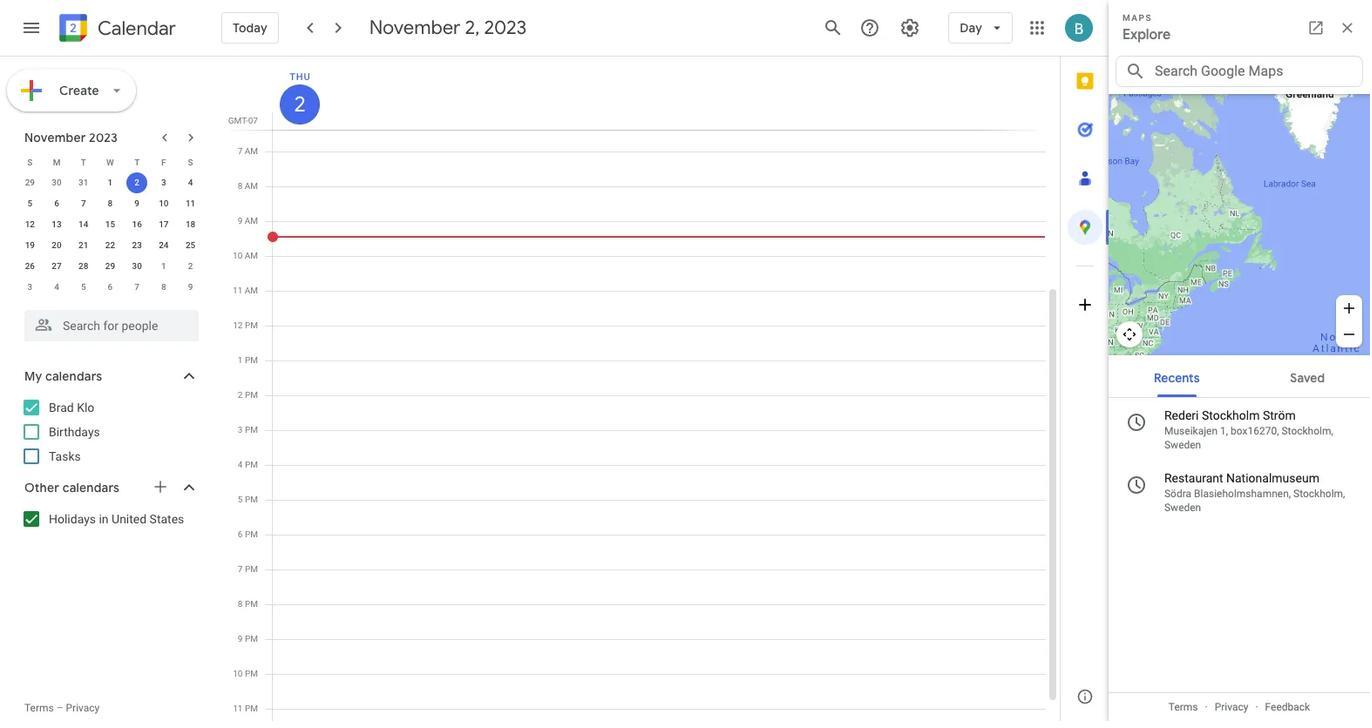 Task type: locate. For each thing, give the bounding box(es) containing it.
2023
[[484, 16, 527, 40], [89, 130, 118, 146]]

3 inside 2 grid
[[238, 425, 243, 435]]

pm down 9 pm on the left of the page
[[245, 669, 258, 679]]

4 inside 2 grid
[[238, 460, 243, 470]]

1 horizontal spatial 6
[[108, 282, 113, 292]]

gmt-
[[228, 116, 248, 126]]

11 down 10 am
[[233, 286, 243, 296]]

0 horizontal spatial s
[[27, 157, 33, 167]]

0 vertical spatial november
[[369, 16, 461, 40]]

12 down '11 am'
[[233, 321, 243, 330]]

1 vertical spatial 5
[[81, 282, 86, 292]]

29 for october 29 element
[[25, 178, 35, 187]]

3 row from the top
[[17, 194, 204, 214]]

5 inside "element"
[[81, 282, 86, 292]]

8 for 8 am
[[238, 181, 243, 191]]

30 element
[[127, 256, 147, 277]]

3 for december 3 element
[[27, 282, 32, 292]]

2 inside december 2 "element"
[[188, 262, 193, 271]]

pm up 7 pm
[[245, 530, 258, 540]]

other calendars
[[24, 480, 119, 496]]

7
[[238, 146, 243, 156], [81, 199, 86, 208], [135, 282, 139, 292], [238, 565, 243, 574]]

settings menu image
[[900, 17, 921, 38]]

0 horizontal spatial 3
[[27, 282, 32, 292]]

1 vertical spatial 10
[[233, 251, 243, 261]]

1 am from the top
[[245, 146, 258, 156]]

8 pm
[[238, 600, 258, 609]]

5 for december 5 "element"
[[81, 282, 86, 292]]

10
[[159, 199, 169, 208], [233, 251, 243, 261], [233, 669, 243, 679]]

10 element
[[153, 194, 174, 214]]

row group containing 29
[[17, 173, 204, 298]]

november up m
[[24, 130, 86, 146]]

november left 2,
[[369, 16, 461, 40]]

20
[[52, 241, 62, 250]]

december 4 element
[[46, 277, 67, 298]]

tasks
[[49, 450, 81, 464]]

10 pm from the top
[[245, 635, 258, 644]]

2 horizontal spatial 1
[[238, 356, 243, 365]]

gmt-07
[[228, 116, 258, 126]]

calendars inside dropdown button
[[45, 369, 102, 384]]

3 for 3 pm
[[238, 425, 243, 435]]

11 for 11
[[186, 199, 196, 208]]

1 vertical spatial 30
[[132, 262, 142, 271]]

8
[[238, 181, 243, 191], [108, 199, 113, 208], [161, 282, 166, 292], [238, 600, 243, 609]]

day
[[960, 20, 982, 36]]

6
[[54, 199, 59, 208], [108, 282, 113, 292], [238, 530, 243, 540]]

3 down 26 'element'
[[27, 282, 32, 292]]

december 3 element
[[19, 277, 40, 298]]

2 horizontal spatial 3
[[238, 425, 243, 435]]

pm down 7 pm
[[245, 600, 258, 609]]

1 inside 2 grid
[[238, 356, 243, 365]]

1 vertical spatial 11
[[233, 286, 243, 296]]

0 horizontal spatial 4
[[54, 282, 59, 292]]

2,
[[465, 16, 480, 40]]

pm down 6 pm
[[245, 565, 258, 574]]

5 for 5 pm
[[238, 495, 243, 505]]

1 t from the left
[[81, 157, 86, 167]]

26
[[25, 262, 35, 271]]

row
[[17, 152, 204, 173], [17, 173, 204, 194], [17, 194, 204, 214], [17, 214, 204, 235], [17, 235, 204, 256], [17, 256, 204, 277], [17, 277, 204, 298]]

0 horizontal spatial 30
[[52, 178, 62, 187]]

6 down 29 element
[[108, 282, 113, 292]]

2, today element
[[127, 173, 147, 194]]

1 vertical spatial 4
[[54, 282, 59, 292]]

am for 8 am
[[245, 181, 258, 191]]

11 am
[[233, 286, 258, 296]]

row containing 19
[[17, 235, 204, 256]]

9 for 9 pm
[[238, 635, 243, 644]]

privacy
[[66, 703, 100, 715]]

30 down the 23 element
[[132, 262, 142, 271]]

1 vertical spatial 1
[[161, 262, 166, 271]]

23
[[132, 241, 142, 250]]

am up 12 pm at the left of the page
[[245, 286, 258, 296]]

11 inside 11 element
[[186, 199, 196, 208]]

0 vertical spatial 10
[[159, 199, 169, 208]]

29 left "october 30" "element"
[[25, 178, 35, 187]]

1 down 12 pm at the left of the page
[[238, 356, 243, 365]]

holidays
[[49, 513, 96, 527]]

7 row from the top
[[17, 277, 204, 298]]

brad
[[49, 401, 74, 415]]

6 pm from the top
[[245, 495, 258, 505]]

5 inside 2 grid
[[238, 495, 243, 505]]

7 pm
[[238, 565, 258, 574]]

0 horizontal spatial november
[[24, 130, 86, 146]]

my calendars
[[24, 369, 102, 384]]

12 inside 2 grid
[[233, 321, 243, 330]]

november
[[369, 16, 461, 40], [24, 130, 86, 146]]

1 vertical spatial 3
[[27, 282, 32, 292]]

pm down 8 pm
[[245, 635, 258, 644]]

1 horizontal spatial 1
[[161, 262, 166, 271]]

tab list
[[1061, 57, 1110, 673]]

9 inside december 9 "element"
[[188, 282, 193, 292]]

2 horizontal spatial 5
[[238, 495, 243, 505]]

0 horizontal spatial t
[[81, 157, 86, 167]]

1 horizontal spatial 2023
[[484, 16, 527, 40]]

None search field
[[0, 303, 216, 342]]

27 element
[[46, 256, 67, 277]]

2023 right 2,
[[484, 16, 527, 40]]

2 vertical spatial 11
[[233, 704, 243, 714]]

row containing 12
[[17, 214, 204, 235]]

11 up 18
[[186, 199, 196, 208]]

privacy link
[[66, 703, 100, 715]]

pm
[[245, 321, 258, 330], [245, 356, 258, 365], [245, 391, 258, 400], [245, 425, 258, 435], [245, 460, 258, 470], [245, 495, 258, 505], [245, 530, 258, 540], [245, 565, 258, 574], [245, 600, 258, 609], [245, 635, 258, 644], [245, 669, 258, 679], [245, 704, 258, 714]]

24
[[159, 241, 169, 250]]

2 horizontal spatial 6
[[238, 530, 243, 540]]

am down 07
[[245, 146, 258, 156]]

1 vertical spatial 12
[[233, 321, 243, 330]]

0 horizontal spatial 2023
[[89, 130, 118, 146]]

1 horizontal spatial 29
[[105, 262, 115, 271]]

calendars inside dropdown button
[[62, 480, 119, 496]]

5 down '4 pm'
[[238, 495, 243, 505]]

pm for 8 pm
[[245, 600, 258, 609]]

3 down 2 pm
[[238, 425, 243, 435]]

klo
[[77, 401, 94, 415]]

0 vertical spatial 30
[[52, 178, 62, 187]]

s right "f"
[[188, 157, 193, 167]]

states
[[150, 513, 184, 527]]

9
[[135, 199, 139, 208], [238, 216, 243, 226], [188, 282, 193, 292], [238, 635, 243, 644]]

3
[[161, 178, 166, 187], [27, 282, 32, 292], [238, 425, 243, 435]]

pm for 6 pm
[[245, 530, 258, 540]]

calendars up in
[[62, 480, 119, 496]]

november 2023
[[24, 130, 118, 146]]

2 vertical spatial 4
[[238, 460, 243, 470]]

8 down "7 am"
[[238, 181, 243, 191]]

1 down "24" element
[[161, 262, 166, 271]]

12 pm from the top
[[245, 704, 258, 714]]

1 pm from the top
[[245, 321, 258, 330]]

0 vertical spatial 2023
[[484, 16, 527, 40]]

pm up 6 pm
[[245, 495, 258, 505]]

pm up 2 pm
[[245, 356, 258, 365]]

pm up 1 pm
[[245, 321, 258, 330]]

3 down "f"
[[161, 178, 166, 187]]

14 element
[[73, 214, 94, 235]]

0 vertical spatial 6
[[54, 199, 59, 208]]

my calendars button
[[3, 363, 216, 391]]

pm up 3 pm
[[245, 391, 258, 400]]

2 t from the left
[[134, 157, 140, 167]]

s
[[27, 157, 33, 167], [188, 157, 193, 167]]

2 vertical spatial 10
[[233, 669, 243, 679]]

side panel section
[[1060, 57, 1110, 722]]

december 7 element
[[127, 277, 147, 298]]

30
[[52, 178, 62, 187], [132, 262, 142, 271]]

19 element
[[19, 235, 40, 256]]

0 vertical spatial 12
[[25, 220, 35, 229]]

8 down "december 1" element
[[161, 282, 166, 292]]

9 up 10 am
[[238, 216, 243, 226]]

row containing 29
[[17, 173, 204, 194]]

22 element
[[100, 235, 121, 256]]

2 vertical spatial 6
[[238, 530, 243, 540]]

4 am from the top
[[245, 251, 258, 261]]

1 vertical spatial 6
[[108, 282, 113, 292]]

am for 10 am
[[245, 251, 258, 261]]

15
[[105, 220, 115, 229]]

today
[[233, 20, 267, 36]]

1 vertical spatial 29
[[105, 262, 115, 271]]

1 horizontal spatial t
[[134, 157, 140, 167]]

30 inside "element"
[[52, 178, 62, 187]]

2
[[293, 91, 305, 119], [135, 178, 139, 187], [188, 262, 193, 271], [238, 391, 243, 400]]

4
[[188, 178, 193, 187], [54, 282, 59, 292], [238, 460, 243, 470]]

terms
[[24, 703, 54, 715]]

2 cell
[[124, 173, 150, 194]]

1 horizontal spatial 12
[[233, 321, 243, 330]]

main drawer image
[[21, 17, 42, 38]]

t up 2 cell
[[134, 157, 140, 167]]

17
[[159, 220, 169, 229]]

29 down 22 element
[[105, 262, 115, 271]]

31
[[79, 178, 88, 187]]

12
[[25, 220, 35, 229], [233, 321, 243, 330]]

4 down 27 element on the top left of the page
[[54, 282, 59, 292]]

0 horizontal spatial 12
[[25, 220, 35, 229]]

my
[[24, 369, 42, 384]]

1 inside "december 1" element
[[161, 262, 166, 271]]

1 horizontal spatial 3
[[161, 178, 166, 187]]

7 down 30 element
[[135, 282, 139, 292]]

0 vertical spatial calendars
[[45, 369, 102, 384]]

5 pm
[[238, 495, 258, 505]]

1 horizontal spatial november
[[369, 16, 461, 40]]

5 down 28 'element'
[[81, 282, 86, 292]]

brad klo
[[49, 401, 94, 415]]

29
[[25, 178, 35, 187], [105, 262, 115, 271]]

2 am from the top
[[245, 181, 258, 191]]

11 pm from the top
[[245, 669, 258, 679]]

4 pm from the top
[[245, 425, 258, 435]]

pm down the 10 pm at left bottom
[[245, 704, 258, 714]]

6 inside 2 grid
[[238, 530, 243, 540]]

am for 7 am
[[245, 146, 258, 156]]

18 element
[[180, 214, 201, 235]]

0 vertical spatial 4
[[188, 178, 193, 187]]

calendars
[[45, 369, 102, 384], [62, 480, 119, 496]]

t
[[81, 157, 86, 167], [134, 157, 140, 167]]

in
[[99, 513, 109, 527]]

07
[[248, 116, 258, 126]]

5 pm from the top
[[245, 460, 258, 470]]

calendar
[[98, 16, 176, 41]]

pm down 2 pm
[[245, 425, 258, 435]]

10 inside november 2023 grid
[[159, 199, 169, 208]]

m
[[53, 157, 61, 167]]

2 vertical spatial 5
[[238, 495, 243, 505]]

2 vertical spatial 1
[[238, 356, 243, 365]]

1 vertical spatial november
[[24, 130, 86, 146]]

4 row from the top
[[17, 214, 204, 235]]

1 row from the top
[[17, 152, 204, 173]]

10 up the 11 pm
[[233, 669, 243, 679]]

create button
[[7, 70, 136, 112]]

calendars up brad klo
[[45, 369, 102, 384]]

1 horizontal spatial 30
[[132, 262, 142, 271]]

t up 31
[[81, 157, 86, 167]]

3 am from the top
[[245, 216, 258, 226]]

7 for 7 am
[[238, 146, 243, 156]]

create
[[59, 83, 99, 99]]

2 inside 2, today element
[[135, 178, 139, 187]]

8 up 9 pm on the left of the page
[[238, 600, 243, 609]]

11
[[186, 199, 196, 208], [233, 286, 243, 296], [233, 704, 243, 714]]

am down "7 am"
[[245, 181, 258, 191]]

1 horizontal spatial 5
[[81, 282, 86, 292]]

1 down "w"
[[108, 178, 113, 187]]

7 down 6 pm
[[238, 565, 243, 574]]

am down 9 am
[[245, 251, 258, 261]]

0 horizontal spatial 1
[[108, 178, 113, 187]]

tab list inside side panel section
[[1061, 57, 1110, 673]]

0 vertical spatial 29
[[25, 178, 35, 187]]

december 8 element
[[153, 277, 174, 298]]

pm for 11 pm
[[245, 704, 258, 714]]

thu
[[290, 71, 311, 83]]

1 horizontal spatial s
[[188, 157, 193, 167]]

s up october 29 element
[[27, 157, 33, 167]]

0 vertical spatial 11
[[186, 199, 196, 208]]

2 pm from the top
[[245, 356, 258, 365]]

am for 11 am
[[245, 286, 258, 296]]

1 horizontal spatial 4
[[188, 178, 193, 187]]

12 for 12 pm
[[233, 321, 243, 330]]

9 down december 2 "element"
[[188, 282, 193, 292]]

1
[[108, 178, 113, 187], [161, 262, 166, 271], [238, 356, 243, 365]]

calendars for other calendars
[[62, 480, 119, 496]]

12 inside 12 element
[[25, 220, 35, 229]]

27
[[52, 262, 62, 271]]

am for 9 am
[[245, 216, 258, 226]]

12 up 19
[[25, 220, 35, 229]]

10 up '11 am'
[[233, 251, 243, 261]]

7 pm from the top
[[245, 530, 258, 540]]

2 horizontal spatial 4
[[238, 460, 243, 470]]

5 down october 29 element
[[27, 199, 32, 208]]

1 vertical spatial calendars
[[62, 480, 119, 496]]

8 pm from the top
[[245, 565, 258, 574]]

9 up the 10 pm at left bottom
[[238, 635, 243, 644]]

9 pm from the top
[[245, 600, 258, 609]]

row containing s
[[17, 152, 204, 173]]

3 pm from the top
[[245, 391, 258, 400]]

am down 8 am at the top of the page
[[245, 216, 258, 226]]

birthdays
[[49, 425, 100, 439]]

0 vertical spatial 5
[[27, 199, 32, 208]]

pm down 3 pm
[[245, 460, 258, 470]]

10 up 17
[[159, 199, 169, 208]]

11 pm
[[233, 704, 258, 714]]

4 up 5 pm on the bottom of page
[[238, 460, 243, 470]]

thursday, november 2, today element
[[280, 85, 320, 125]]

6 down 5 pm on the bottom of page
[[238, 530, 243, 540]]

0 horizontal spatial 29
[[25, 178, 35, 187]]

13
[[52, 220, 62, 229]]

pm for 10 pm
[[245, 669, 258, 679]]

2 pm
[[238, 391, 258, 400]]

14
[[79, 220, 88, 229]]

5 am from the top
[[245, 286, 258, 296]]

0 horizontal spatial 6
[[54, 199, 59, 208]]

am
[[245, 146, 258, 156], [245, 181, 258, 191], [245, 216, 258, 226], [245, 251, 258, 261], [245, 286, 258, 296]]

thu 2
[[290, 71, 311, 119]]

2023 up "w"
[[89, 130, 118, 146]]

row group
[[17, 173, 204, 298]]

terms – privacy
[[24, 703, 100, 715]]

2 vertical spatial 3
[[238, 425, 243, 435]]

9 am
[[238, 216, 258, 226]]

terms link
[[24, 703, 54, 715]]

6 down "october 30" "element"
[[54, 199, 59, 208]]

6 row from the top
[[17, 256, 204, 277]]

11 down the 10 pm at left bottom
[[233, 704, 243, 714]]

30 down m
[[52, 178, 62, 187]]

15 element
[[100, 214, 121, 235]]

december 2 element
[[180, 256, 201, 277]]

4 up 11 element
[[188, 178, 193, 187]]

9 for 9 am
[[238, 216, 243, 226]]

7 down the gmt-
[[238, 146, 243, 156]]

8 inside 'element'
[[161, 282, 166, 292]]

5
[[27, 199, 32, 208], [81, 282, 86, 292], [238, 495, 243, 505]]

5 row from the top
[[17, 235, 204, 256]]

2 row from the top
[[17, 173, 204, 194]]

calendar heading
[[94, 16, 176, 41]]



Task type: vqa. For each thing, say whether or not it's contained in the screenshot.
Search
no



Task type: describe. For each thing, give the bounding box(es) containing it.
29 for 29 element
[[105, 262, 115, 271]]

december 9 element
[[180, 277, 201, 298]]

december 5 element
[[73, 277, 94, 298]]

row containing 3
[[17, 277, 204, 298]]

4 pm
[[238, 460, 258, 470]]

30 for "october 30" "element"
[[52, 178, 62, 187]]

row containing 26
[[17, 256, 204, 277]]

29 element
[[100, 256, 121, 277]]

6 pm
[[238, 530, 258, 540]]

pm for 7 pm
[[245, 565, 258, 574]]

10 am
[[233, 251, 258, 261]]

pm for 9 pm
[[245, 635, 258, 644]]

w
[[106, 157, 114, 167]]

my calendars list
[[3, 394, 216, 471]]

13 element
[[46, 214, 67, 235]]

18
[[186, 220, 196, 229]]

calendar element
[[56, 10, 176, 49]]

4 for 4 pm
[[238, 460, 243, 470]]

holidays in united states
[[49, 513, 184, 527]]

20 element
[[46, 235, 67, 256]]

pm for 3 pm
[[245, 425, 258, 435]]

–
[[56, 703, 63, 715]]

other
[[24, 480, 59, 496]]

22
[[105, 241, 115, 250]]

december 6 element
[[100, 277, 121, 298]]

2 for 2 pm
[[238, 391, 243, 400]]

2 s from the left
[[188, 157, 193, 167]]

9 for december 9 "element"
[[188, 282, 193, 292]]

12 element
[[19, 214, 40, 235]]

4 for "december 4" element
[[54, 282, 59, 292]]

21 element
[[73, 235, 94, 256]]

12 pm
[[233, 321, 258, 330]]

1 vertical spatial 2023
[[89, 130, 118, 146]]

7 down october 31 element on the top left of page
[[81, 199, 86, 208]]

pm for 12 pm
[[245, 321, 258, 330]]

october 30 element
[[46, 173, 67, 194]]

7 for 7 pm
[[238, 565, 243, 574]]

10 for 10 pm
[[233, 669, 243, 679]]

2 column header
[[272, 57, 1046, 130]]

9 pm
[[238, 635, 258, 644]]

16
[[132, 220, 142, 229]]

f
[[161, 157, 166, 167]]

day button
[[949, 7, 1013, 49]]

11 for 11 pm
[[233, 704, 243, 714]]

8 am
[[238, 181, 258, 191]]

other calendars button
[[3, 474, 216, 502]]

pm for 4 pm
[[245, 460, 258, 470]]

pm for 1 pm
[[245, 356, 258, 365]]

pm for 5 pm
[[245, 495, 258, 505]]

1 for "december 1" element
[[161, 262, 166, 271]]

9 down 2, today element
[[135, 199, 139, 208]]

support image
[[860, 17, 881, 38]]

28
[[79, 262, 88, 271]]

october 29 element
[[19, 173, 40, 194]]

row containing 5
[[17, 194, 204, 214]]

11 for 11 am
[[233, 286, 243, 296]]

1 for 1 pm
[[238, 356, 243, 365]]

8 up 15
[[108, 199, 113, 208]]

1 s from the left
[[27, 157, 33, 167]]

united
[[112, 513, 147, 527]]

30 for 30 element
[[132, 262, 142, 271]]

10 for 10 am
[[233, 251, 243, 261]]

17 element
[[153, 214, 174, 235]]

3 pm
[[238, 425, 258, 435]]

today button
[[221, 7, 279, 49]]

7 am
[[238, 146, 258, 156]]

28 element
[[73, 256, 94, 277]]

26 element
[[19, 256, 40, 277]]

add other calendars image
[[152, 479, 169, 496]]

0 vertical spatial 1
[[108, 178, 113, 187]]

2 for december 2 "element"
[[188, 262, 193, 271]]

25 element
[[180, 235, 201, 256]]

11 element
[[180, 194, 201, 214]]

10 for 10
[[159, 199, 169, 208]]

0 vertical spatial 3
[[161, 178, 166, 187]]

23 element
[[127, 235, 147, 256]]

november 2, 2023
[[369, 16, 527, 40]]

november for november 2023
[[24, 130, 86, 146]]

october 31 element
[[73, 173, 94, 194]]

0 horizontal spatial 5
[[27, 199, 32, 208]]

december 1 element
[[153, 256, 174, 277]]

8 for 8 pm
[[238, 600, 243, 609]]

16 element
[[127, 214, 147, 235]]

november 2023 grid
[[17, 152, 204, 298]]

2 grid
[[223, 57, 1060, 722]]

21
[[79, 241, 88, 250]]

pm for 2 pm
[[245, 391, 258, 400]]

10 pm
[[233, 669, 258, 679]]

7 for december 7 element
[[135, 282, 139, 292]]

6 for 6 pm
[[238, 530, 243, 540]]

25
[[186, 241, 196, 250]]

6 for december 6 element
[[108, 282, 113, 292]]

19
[[25, 241, 35, 250]]

calendars for my calendars
[[45, 369, 102, 384]]

november for november 2, 2023
[[369, 16, 461, 40]]

1 pm
[[238, 356, 258, 365]]

2 inside thu 2
[[293, 91, 305, 119]]

2 for 2, today element
[[135, 178, 139, 187]]

Search for people text field
[[35, 310, 188, 342]]

24 element
[[153, 235, 174, 256]]

8 for december 8 'element'
[[161, 282, 166, 292]]

12 for 12
[[25, 220, 35, 229]]



